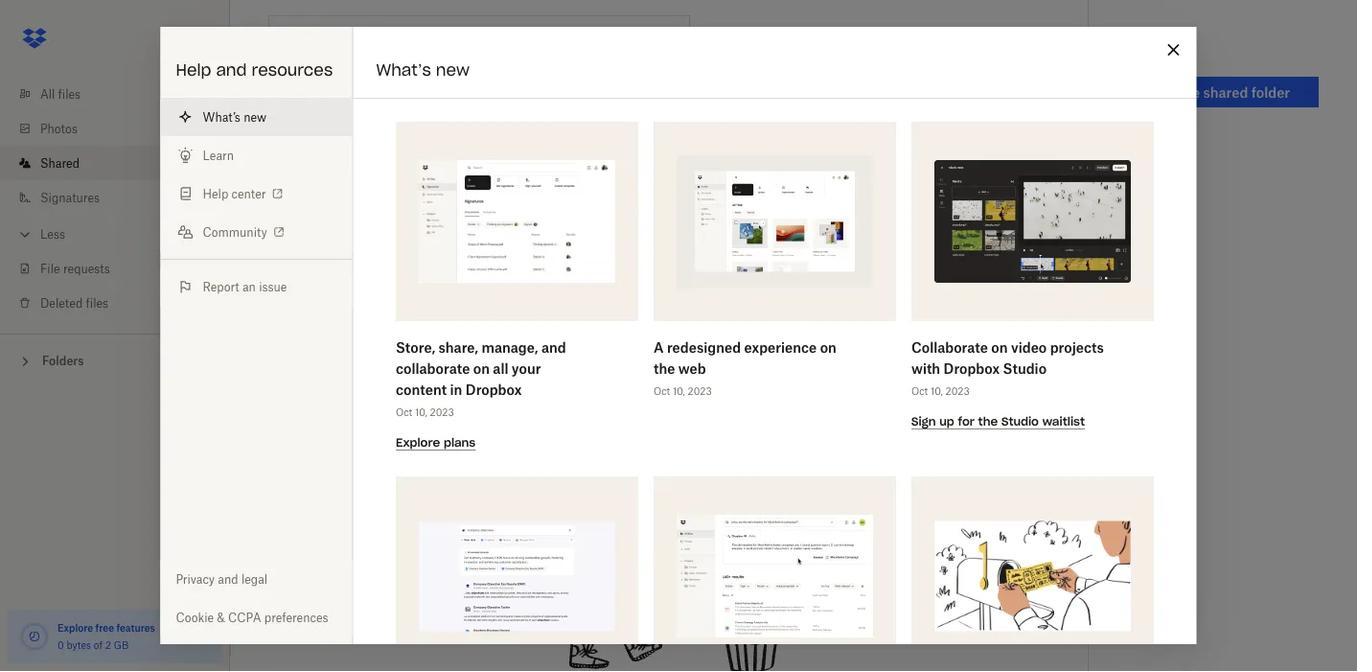 Task type: locate. For each thing, give the bounding box(es) containing it.
cookie & ccpa preferences button
[[161, 598, 352, 637]]

dropbox down the all
[[465, 381, 521, 397]]

0 vertical spatial what's
[[376, 60, 431, 80]]

files right all
[[58, 87, 81, 101]]

2023 down web on the bottom
[[687, 385, 712, 397]]

0 horizontal spatial 10,
[[415, 406, 427, 418]]

1 vertical spatial explore
[[58, 622, 93, 634]]

dropbox
[[944, 360, 1000, 376], [465, 381, 521, 397]]

all
[[493, 360, 508, 376]]

0 horizontal spatial in
[[450, 381, 462, 397]]

what's up learn
[[203, 110, 241, 124]]

help and resources dialog
[[161, 27, 1197, 671]]

signature requests
[[509, 146, 617, 160]]

1 horizontal spatial what's
[[376, 60, 431, 80]]

what's
[[376, 60, 431, 80], [203, 110, 241, 124]]

2 horizontal spatial requests
[[630, 222, 728, 249]]

0 vertical spatial new
[[436, 60, 470, 80]]

dropbox ai helps users search for files in their folders image
[[676, 515, 873, 638]]

0
[[58, 639, 64, 651]]

1 vertical spatial help
[[203, 186, 228, 201]]

and for legal
[[218, 572, 238, 586]]

dropbox down collaborate
[[944, 360, 1000, 376]]

0 horizontal spatial new
[[244, 110, 267, 124]]

0 horizontal spatial the
[[653, 360, 675, 376]]

privacy
[[176, 572, 215, 586]]

cookie
[[176, 610, 214, 625]]

0 horizontal spatial what's
[[203, 110, 241, 124]]

0 horizontal spatial on
[[473, 360, 489, 376]]

10, down web on the bottom
[[673, 385, 685, 397]]

1 vertical spatial new
[[244, 110, 267, 124]]

privacy and legal link
[[161, 560, 352, 598]]

all files
[[40, 87, 81, 101]]

folders inside button
[[42, 354, 84, 368]]

2 horizontal spatial 2023
[[945, 385, 970, 397]]

requests inside 'tab list'
[[567, 146, 617, 160]]

0 horizontal spatial files
[[58, 87, 81, 101]]

files right the 'deleted'
[[86, 296, 108, 310]]

and up what's new button
[[216, 60, 247, 80]]

free
[[96, 622, 114, 634]]

deleted
[[40, 296, 83, 310]]

list
[[0, 65, 230, 334]]

photos
[[40, 121, 78, 136]]

and right manage, at the left of page
[[541, 339, 566, 355]]

explore left 'plans'
[[395, 435, 440, 450]]

signature
[[509, 146, 565, 160]]

file requests
[[40, 261, 110, 276]]

requests
[[567, 146, 617, 160], [630, 222, 728, 249], [63, 261, 110, 276]]

1 horizontal spatial explore
[[395, 435, 440, 450]]

legal
[[241, 572, 268, 586]]

requests for file requests
[[63, 261, 110, 276]]

file
[[40, 261, 60, 276]]

in down collaborate at bottom
[[450, 381, 462, 397]]

studio down video
[[1003, 360, 1047, 376]]

deleted files
[[40, 296, 108, 310]]

0 vertical spatial and
[[216, 60, 247, 80]]

1 horizontal spatial on
[[820, 339, 836, 355]]

studio left waitlist at the right of the page
[[1001, 414, 1039, 429]]

10, inside collaborate on video projects with dropbox studio oct 10, 2023
[[930, 385, 943, 397]]

preferences
[[264, 610, 328, 625]]

dash answer screen image
[[419, 521, 615, 632]]

files for all files
[[58, 87, 81, 101]]

0 vertical spatial files
[[58, 87, 81, 101]]

0 horizontal spatial explore
[[58, 622, 93, 634]]

folders
[[340, 146, 380, 160], [42, 354, 84, 368]]

sign
[[911, 414, 936, 429]]

on left video
[[991, 339, 1008, 355]]

2 horizontal spatial oct
[[911, 385, 928, 397]]

what's new up learn
[[203, 110, 267, 124]]

2 horizontal spatial 10,
[[930, 385, 943, 397]]

shared inside list item
[[40, 156, 80, 170]]

0 vertical spatial explore
[[395, 435, 440, 450]]

someone looking at a paper coupon image
[[934, 521, 1131, 632]]

folders down the 'deleted'
[[42, 354, 84, 368]]

the entry point screen of dropbox sign image
[[419, 160, 615, 283]]

0 vertical spatial in
[[734, 222, 754, 249]]

what's up "files" link
[[376, 60, 431, 80]]

folder
[[1252, 84, 1291, 100]]

sign up for the studio waitlist link
[[911, 412, 1085, 430]]

on right experience
[[820, 339, 836, 355]]

on left the all
[[473, 360, 489, 376]]

an
[[243, 279, 256, 294]]

sign up for the studio waitlist
[[911, 414, 1085, 429]]

1 horizontal spatial new
[[436, 60, 470, 80]]

signature
[[520, 222, 623, 249]]

0 vertical spatial studio
[[1003, 360, 1047, 376]]

1 vertical spatial dropbox
[[465, 381, 521, 397]]

2023 inside collaborate on video projects with dropbox studio oct 10, 2023
[[945, 385, 970, 397]]

10, down content
[[415, 406, 427, 418]]

2 vertical spatial and
[[218, 572, 238, 586]]

10, inside store, share, manage, and collaborate on all your content in dropbox oct 10, 2023
[[415, 406, 427, 418]]

10, down with
[[930, 385, 943, 397]]

tab list containing folders
[[269, 134, 1088, 173]]

deleted files link
[[15, 286, 230, 320]]

oct inside collaborate on video projects with dropbox studio oct 10, 2023
[[911, 385, 928, 397]]

ccpa
[[228, 610, 261, 625]]

oct down with
[[911, 385, 928, 397]]

2023 inside store, share, manage, and collaborate on all your content in dropbox oct 10, 2023
[[430, 406, 454, 418]]

the down a
[[653, 360, 675, 376]]

1 vertical spatial the
[[978, 414, 998, 429]]

1 horizontal spatial oct
[[653, 385, 670, 397]]

0 vertical spatial the
[[653, 360, 675, 376]]

and
[[216, 60, 247, 80], [541, 339, 566, 355], [218, 572, 238, 586]]

center
[[232, 186, 266, 201]]

help up what's new button
[[176, 60, 211, 80]]

oct
[[653, 385, 670, 397], [911, 385, 928, 397], [395, 406, 412, 418]]

explore for explore plans
[[395, 435, 440, 450]]

1 vertical spatial folders
[[42, 354, 84, 368]]

1 horizontal spatial 2023
[[687, 385, 712, 397]]

and left legal
[[218, 572, 238, 586]]

shared down photos
[[40, 156, 80, 170]]

explore inside the explore free features 0 bytes of 2 gb
[[58, 622, 93, 634]]

in
[[734, 222, 754, 249], [450, 381, 462, 397]]

1 horizontal spatial dropbox
[[944, 360, 1000, 376]]

the
[[653, 360, 675, 376], [978, 414, 998, 429]]

shared
[[269, 92, 347, 119], [40, 156, 80, 170]]

the right for
[[978, 414, 998, 429]]

folders button
[[0, 346, 230, 374]]

community
[[203, 225, 267, 239]]

the all files section of dropbox image
[[676, 156, 873, 287]]

2023 up explore plans link
[[430, 406, 454, 418]]

in inside store, share, manage, and collaborate on all your content in dropbox oct 10, 2023
[[450, 381, 462, 397]]

links link
[[454, 134, 485, 170]]

oct inside store, share, manage, and collaborate on all your content in dropbox oct 10, 2023
[[395, 406, 412, 418]]

1 vertical spatial shared
[[40, 156, 80, 170]]

a redesigned experience on the web oct 10, 2023
[[653, 339, 836, 397]]

share,
[[438, 339, 478, 355]]

1 vertical spatial requests
[[630, 222, 728, 249]]

oct down content
[[395, 406, 412, 418]]

requests up the when you request signatures, they'll appear here.
[[630, 222, 728, 249]]

2023 up for
[[945, 385, 970, 397]]

cookie & ccpa preferences
[[176, 610, 328, 625]]

shared list item
[[0, 146, 230, 180]]

in up they'll
[[734, 222, 754, 249]]

0 horizontal spatial folders
[[42, 354, 84, 368]]

list containing all files
[[0, 65, 230, 334]]

when
[[471, 261, 517, 281]]

studio
[[1003, 360, 1047, 376], [1001, 414, 1039, 429]]

0 vertical spatial dropbox
[[944, 360, 1000, 376]]

0 horizontal spatial oct
[[395, 406, 412, 418]]

0 vertical spatial help
[[176, 60, 211, 80]]

0 vertical spatial requests
[[567, 146, 617, 160]]

0 horizontal spatial 2023
[[430, 406, 454, 418]]

explore plans link
[[395, 433, 475, 451]]

10,
[[673, 385, 685, 397], [930, 385, 943, 397], [415, 406, 427, 418]]

0 horizontal spatial requests
[[63, 261, 110, 276]]

requests inside list
[[63, 261, 110, 276]]

signatures link
[[15, 180, 230, 215]]

1 horizontal spatial 10,
[[673, 385, 685, 397]]

1 horizontal spatial files
[[86, 296, 108, 310]]

1 horizontal spatial requests
[[567, 146, 617, 160]]

folders left files
[[340, 146, 380, 160]]

help for help center
[[203, 186, 228, 201]]

1 horizontal spatial in
[[734, 222, 754, 249]]

0 horizontal spatial what's new
[[203, 110, 267, 124]]

new up links link
[[436, 60, 470, 80]]

tab list
[[269, 134, 1088, 173]]

oct down a
[[653, 385, 670, 397]]

explore inside help and resources dialog
[[395, 435, 440, 450]]

new up learn link
[[244, 110, 267, 124]]

help left "center"
[[203, 186, 228, 201]]

2 horizontal spatial on
[[991, 339, 1008, 355]]

explore
[[395, 435, 440, 450], [58, 622, 93, 634]]

0 vertical spatial shared
[[269, 92, 347, 119]]

1 vertical spatial what's
[[203, 110, 241, 124]]

1 horizontal spatial shared
[[269, 92, 347, 119]]

report an issue link
[[161, 267, 352, 306]]

explore up bytes
[[58, 622, 93, 634]]

your
[[511, 360, 541, 376]]

on
[[820, 339, 836, 355], [991, 339, 1008, 355], [473, 360, 489, 376]]

0 horizontal spatial dropbox
[[465, 381, 521, 397]]

with dropbox studio, users can collaborate on video projects image
[[934, 160, 1131, 283]]

with
[[911, 360, 940, 376]]

files for deleted files
[[86, 296, 108, 310]]

community link
[[161, 213, 352, 251]]

what's new
[[376, 60, 470, 80], [203, 110, 267, 124]]

2023
[[687, 385, 712, 397], [945, 385, 970, 397], [430, 406, 454, 418]]

2 vertical spatial requests
[[63, 261, 110, 276]]

files
[[58, 87, 81, 101], [86, 296, 108, 310]]

0 vertical spatial folders
[[340, 146, 380, 160]]

report
[[203, 279, 239, 294]]

requests right file
[[63, 261, 110, 276]]

1 vertical spatial in
[[450, 381, 462, 397]]

new
[[436, 60, 470, 80], [244, 110, 267, 124]]

0 horizontal spatial shared
[[40, 156, 80, 170]]

and inside store, share, manage, and collaborate on all your content in dropbox oct 10, 2023
[[541, 339, 566, 355]]

quota usage element
[[19, 621, 50, 652]]

shared down resources
[[269, 92, 347, 119]]

requests right signature
[[567, 146, 617, 160]]

0 vertical spatial what's new
[[376, 60, 470, 80]]

2
[[105, 639, 111, 651]]

what's new up "files" link
[[376, 60, 470, 80]]

1 vertical spatial what's new
[[203, 110, 267, 124]]

1 vertical spatial files
[[86, 296, 108, 310]]

1 vertical spatial and
[[541, 339, 566, 355]]



Task type: describe. For each thing, give the bounding box(es) containing it.
privacy and legal
[[176, 572, 268, 586]]

waitlist
[[1042, 414, 1085, 429]]

&
[[217, 610, 225, 625]]

here.
[[830, 261, 871, 281]]

signatures
[[40, 190, 100, 205]]

file requests link
[[15, 251, 230, 286]]

on inside 'a redesigned experience on the web oct 10, 2023'
[[820, 339, 836, 355]]

dropbox inside store, share, manage, and collaborate on all your content in dropbox oct 10, 2023
[[465, 381, 521, 397]]

explore plans
[[395, 435, 475, 450]]

what's new button
[[161, 98, 352, 136]]

less
[[40, 227, 65, 241]]

bytes
[[67, 639, 91, 651]]

10, inside 'a redesigned experience on the web oct 10, 2023'
[[673, 385, 685, 397]]

they'll
[[716, 261, 763, 281]]

no
[[484, 222, 514, 249]]

help center
[[203, 186, 266, 201]]

shared
[[1204, 84, 1249, 100]]

plans
[[443, 435, 475, 450]]

create
[[1156, 84, 1201, 100]]

signatures,
[[623, 261, 711, 281]]

shared link
[[15, 146, 230, 180]]

report an issue
[[203, 279, 287, 294]]

links
[[455, 146, 485, 160]]

create shared folder button
[[1128, 77, 1319, 107]]

progress
[[761, 222, 858, 249]]

dropbox image
[[15, 19, 54, 58]]

help and resources
[[176, 60, 333, 80]]

on inside collaborate on video projects with dropbox studio oct 10, 2023
[[991, 339, 1008, 355]]

video
[[1011, 339, 1047, 355]]

1 horizontal spatial folders
[[340, 146, 380, 160]]

help center link
[[161, 174, 352, 213]]

files link
[[405, 134, 431, 170]]

oct inside 'a redesigned experience on the web oct 10, 2023'
[[653, 385, 670, 397]]

folders link
[[339, 134, 382, 170]]

you
[[522, 261, 551, 281]]

explore free features 0 bytes of 2 gb
[[58, 622, 155, 651]]

redesigned
[[667, 339, 741, 355]]

of
[[94, 639, 103, 651]]

collaborate
[[395, 360, 470, 376]]

1 vertical spatial studio
[[1001, 414, 1039, 429]]

on inside store, share, manage, and collaborate on all your content in dropbox oct 10, 2023
[[473, 360, 489, 376]]

requests for signature requests
[[567, 146, 617, 160]]

for
[[958, 414, 974, 429]]

experience
[[744, 339, 817, 355]]

store,
[[395, 339, 435, 355]]

files
[[405, 146, 431, 160]]

1 horizontal spatial the
[[978, 414, 998, 429]]

new inside what's new button
[[244, 110, 267, 124]]

illustration of an empty shelf image
[[527, 389, 815, 671]]

resources
[[252, 60, 333, 80]]

2023 inside 'a redesigned experience on the web oct 10, 2023'
[[687, 385, 712, 397]]

features
[[116, 622, 155, 634]]

and for resources
[[216, 60, 247, 80]]

photos link
[[15, 111, 230, 146]]

all files link
[[15, 77, 230, 111]]

issue
[[259, 279, 287, 294]]

content
[[395, 381, 446, 397]]

learn
[[203, 148, 234, 163]]

when you request signatures, they'll appear here.
[[471, 261, 871, 281]]

web
[[678, 360, 706, 376]]

no signature requests in progress
[[484, 222, 858, 249]]

dropbox inside collaborate on video projects with dropbox studio oct 10, 2023
[[944, 360, 1000, 376]]

learn link
[[161, 136, 352, 174]]

1 horizontal spatial what's new
[[376, 60, 470, 80]]

request
[[556, 261, 618, 281]]

appear
[[767, 261, 825, 281]]

explore for explore free features 0 bytes of 2 gb
[[58, 622, 93, 634]]

collaborate on video projects with dropbox studio oct 10, 2023
[[911, 339, 1104, 397]]

a
[[653, 339, 663, 355]]

all
[[40, 87, 55, 101]]

less image
[[15, 225, 35, 244]]

what's inside button
[[203, 110, 241, 124]]

projects
[[1050, 339, 1104, 355]]

up
[[939, 414, 954, 429]]

collaborate
[[911, 339, 988, 355]]

create shared folder
[[1156, 84, 1291, 100]]

signature requests link
[[508, 134, 617, 170]]

manage,
[[481, 339, 538, 355]]

store, share, manage, and collaborate on all your content in dropbox oct 10, 2023
[[395, 339, 566, 418]]

help for help and resources
[[176, 60, 211, 80]]

studio inside collaborate on video projects with dropbox studio oct 10, 2023
[[1003, 360, 1047, 376]]

the inside 'a redesigned experience on the web oct 10, 2023'
[[653, 360, 675, 376]]

gb
[[114, 639, 129, 651]]

what's new inside what's new button
[[203, 110, 267, 124]]



Task type: vqa. For each thing, say whether or not it's contained in the screenshot.
Upgrade
no



